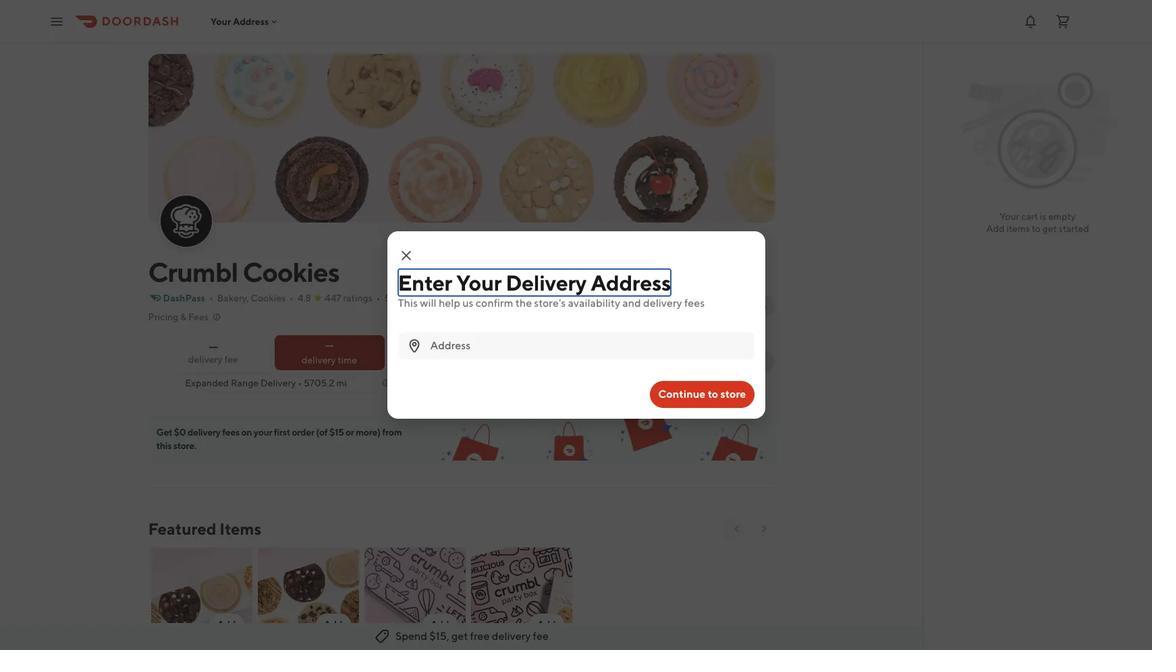 Task type: vqa. For each thing, say whether or not it's contained in the screenshot.
Group Order
yes



Task type: describe. For each thing, give the bounding box(es) containing it.
Address text field
[[430, 339, 746, 354]]

delivery for enter your delivery address
[[506, 270, 587, 296]]

help
[[439, 297, 461, 310]]

get $0 delivery fees on your first order (of $15 or more) from this store.
[[156, 427, 402, 452]]

order
[[619, 356, 646, 367]]

4 pack image
[[151, 548, 252, 644]]

featured items
[[148, 520, 261, 539]]

cookies for crumbl cookies
[[243, 257, 340, 288]]

delivery for expanded range delivery • 5705.2 mi
[[261, 378, 296, 389]]

next button of carousel image
[[759, 524, 769, 535]]

more
[[724, 301, 747, 312]]

your for cart
[[1000, 211, 1020, 222]]

0 items, open order cart image
[[1055, 13, 1072, 29]]

447
[[325, 293, 341, 304]]

more)
[[356, 427, 381, 438]]

store's
[[534, 297, 566, 310]]

delivery for -- delivery time
[[302, 355, 336, 366]]

add for the party box image
[[431, 620, 449, 631]]

delivery for get $0 delivery fees on your first order (of $15 or more) from this store.
[[188, 427, 221, 438]]

from
[[382, 427, 402, 438]]

dashpass •
[[163, 293, 213, 304]]

• right "ratings"
[[377, 293, 381, 304]]

continue to store
[[659, 388, 746, 401]]

add for 12-pack specialty + free game "image"
[[537, 620, 556, 631]]

this will help us confirm the store's availability and delivery fees
[[398, 297, 705, 310]]

$15,
[[430, 631, 450, 643]]

close enter your delivery address image
[[398, 248, 414, 264]]

447 ratings •
[[325, 293, 381, 304]]

your for address
[[211, 16, 231, 27]]

on
[[241, 427, 252, 438]]

12-pack specialty + free game image
[[471, 548, 572, 644]]

will
[[420, 297, 437, 310]]

notification bell image
[[1023, 13, 1039, 29]]

pickup
[[733, 356, 764, 367]]

started
[[1059, 224, 1090, 234]]

group order button
[[566, 351, 654, 372]]

0 vertical spatial address
[[233, 16, 269, 27]]

-- delivery time
[[302, 340, 357, 366]]

enter your delivery address
[[398, 270, 671, 296]]

$0
[[174, 427, 186, 438]]

bakery,
[[217, 293, 249, 304]]

confirm
[[476, 297, 513, 310]]

expanded
[[185, 378, 229, 389]]

info
[[749, 301, 767, 312]]

$15
[[329, 427, 344, 438]]

your address
[[211, 16, 269, 27]]

Delivery radio
[[664, 351, 723, 372]]

ratings
[[343, 293, 373, 304]]

to inside your cart is empty add items to get started
[[1032, 224, 1041, 234]]

dashpass
[[163, 293, 205, 304]]

save button
[[499, 351, 555, 372]]

your
[[254, 427, 272, 438]]

delivery for -- delivery fee
[[188, 354, 223, 365]]

group
[[589, 356, 617, 367]]

1 horizontal spatial mi
[[417, 293, 428, 304]]

party box image
[[364, 548, 466, 644]]

open menu image
[[49, 13, 65, 29]]

• left the 4.8
[[290, 293, 294, 304]]

6 pack image
[[258, 548, 359, 644]]

save
[[526, 356, 547, 367]]

1 vertical spatial 5705.2
[[304, 378, 335, 389]]

this
[[156, 441, 172, 452]]

1 horizontal spatial your
[[456, 270, 502, 296]]

fees inside get $0 delivery fees on your first order (of $15 or more) from this store.
[[222, 427, 240, 438]]

your address button
[[211, 16, 280, 27]]

0 horizontal spatial get
[[452, 631, 468, 643]]

delivery inside option
[[675, 356, 712, 367]]

spend $15, get free delivery fee
[[396, 631, 549, 643]]

1 horizontal spatial 5705.2
[[385, 293, 415, 304]]



Task type: locate. For each thing, give the bounding box(es) containing it.
0 horizontal spatial fee
[[224, 354, 238, 365]]

0 vertical spatial to
[[1032, 224, 1041, 234]]

this
[[398, 297, 418, 310]]

delivery inside -- delivery fee
[[188, 354, 223, 365]]

1 horizontal spatial to
[[1032, 224, 1041, 234]]

order
[[292, 427, 314, 438]]

get left free
[[452, 631, 468, 643]]

5705.2 mi • $$
[[385, 293, 451, 304]]

1 vertical spatial cookies
[[251, 293, 286, 304]]

fee up range
[[224, 354, 238, 365]]

delivery left time
[[302, 355, 336, 366]]

bakery, cookies
[[217, 293, 286, 304]]

pricing & fees button
[[148, 311, 222, 324]]

0 vertical spatial get
[[1043, 224, 1057, 234]]

get down is
[[1043, 224, 1057, 234]]

continue
[[659, 388, 706, 401]]

expanded range delivery • 5705.2 mi
[[185, 378, 347, 389]]

and
[[623, 297, 641, 310]]

5705.2
[[385, 293, 415, 304], [304, 378, 335, 389]]

featured
[[148, 520, 216, 539]]

add
[[987, 224, 1005, 234], [217, 620, 236, 631], [324, 620, 343, 631], [431, 620, 449, 631], [537, 620, 556, 631]]

fee right free
[[533, 631, 549, 643]]

1 horizontal spatial delivery
[[506, 270, 587, 296]]

to left store on the right of the page
[[708, 388, 719, 401]]

1 vertical spatial fees
[[222, 427, 240, 438]]

fee inside -- delivery fee
[[224, 354, 238, 365]]

delivery up 'expanded'
[[188, 354, 223, 365]]

0 vertical spatial fees
[[685, 297, 705, 310]]

items
[[1007, 224, 1030, 234]]

0 vertical spatial fee
[[224, 354, 238, 365]]

enter
[[398, 270, 452, 296]]

to down cart
[[1032, 224, 1041, 234]]

1 vertical spatial get
[[452, 631, 468, 643]]

add for 4 pack "image"
[[217, 620, 236, 631]]

5705.2 left will
[[385, 293, 415, 304]]

1 horizontal spatial fees
[[685, 297, 705, 310]]

&
[[180, 312, 186, 323]]

0 vertical spatial delivery
[[506, 270, 587, 296]]

availability
[[568, 297, 621, 310]]

first
[[274, 427, 290, 438]]

your cart is empty add items to get started
[[987, 211, 1090, 234]]

fee
[[224, 354, 238, 365], [533, 631, 549, 643]]

free
[[470, 631, 490, 643]]

1 vertical spatial delivery
[[675, 356, 712, 367]]

2 horizontal spatial delivery
[[675, 356, 712, 367]]

delivery up store.
[[188, 427, 221, 438]]

add for '6 pack' image
[[324, 620, 343, 631]]

delivery right and
[[643, 297, 682, 310]]

delivery up continue to store on the bottom of the page
[[675, 356, 712, 367]]

• left $$
[[432, 293, 436, 304]]

continue to store button
[[650, 382, 755, 409]]

to inside button
[[708, 388, 719, 401]]

1 vertical spatial mi
[[336, 378, 347, 389]]

store
[[721, 388, 746, 401]]

0 vertical spatial mi
[[417, 293, 428, 304]]

2 vertical spatial delivery
[[261, 378, 296, 389]]

fees left more
[[685, 297, 705, 310]]

crumbl cookies image
[[148, 54, 775, 223], [160, 196, 212, 247]]

us
[[463, 297, 474, 310]]

your
[[211, 16, 231, 27], [1000, 211, 1020, 222], [456, 270, 502, 296]]

1 horizontal spatial address
[[591, 270, 671, 296]]

0 horizontal spatial 5705.2
[[304, 378, 335, 389]]

to
[[1032, 224, 1041, 234], [708, 388, 719, 401]]

add inside your cart is empty add items to get started
[[987, 224, 1005, 234]]

address
[[233, 16, 269, 27], [591, 270, 671, 296]]

0 horizontal spatial your
[[211, 16, 231, 27]]

0 horizontal spatial address
[[233, 16, 269, 27]]

spend
[[396, 631, 427, 643]]

0 vertical spatial cookies
[[243, 257, 340, 288]]

2 vertical spatial your
[[456, 270, 502, 296]]

0 horizontal spatial delivery
[[261, 378, 296, 389]]

delivery up store's at the left top of page
[[506, 270, 587, 296]]

• down the -- delivery time on the left of page
[[298, 378, 302, 389]]

-- delivery fee
[[188, 341, 238, 365]]

cookies for bakery, cookies
[[251, 293, 286, 304]]

cookies right bakery,
[[251, 293, 286, 304]]

order methods option group
[[664, 351, 775, 372]]

your inside your cart is empty add items to get started
[[1000, 211, 1020, 222]]

• left bakery,
[[209, 293, 213, 304]]

$$
[[440, 293, 451, 304]]

is
[[1040, 211, 1047, 222]]

delivery right free
[[492, 631, 531, 643]]

(of
[[316, 427, 328, 438]]

0 horizontal spatial fees
[[222, 427, 240, 438]]

delivery inside the -- delivery time
[[302, 355, 336, 366]]

pricing
[[148, 312, 179, 323]]

1 horizontal spatial get
[[1043, 224, 1057, 234]]

store.
[[173, 441, 196, 452]]

previous button of carousel image
[[732, 524, 742, 535]]

0 horizontal spatial to
[[708, 388, 719, 401]]

delivery inside get $0 delivery fees on your first order (of $15 or more) from this store.
[[188, 427, 221, 438]]

0 horizontal spatial mi
[[336, 378, 347, 389]]

cart
[[1022, 211, 1039, 222]]

delivery right range
[[261, 378, 296, 389]]

delivery
[[506, 270, 587, 296], [675, 356, 712, 367], [261, 378, 296, 389]]

time
[[338, 355, 357, 366]]

-
[[325, 340, 330, 352], [330, 340, 334, 352], [209, 341, 213, 353], [213, 341, 218, 353]]

the
[[516, 297, 532, 310]]

crumbl cookies
[[148, 257, 340, 288]]

1 vertical spatial address
[[591, 270, 671, 296]]

2 horizontal spatial your
[[1000, 211, 1020, 222]]

Pickup radio
[[714, 351, 775, 372]]

4.8
[[298, 293, 311, 304]]

more info button
[[702, 296, 775, 317]]

crumbl
[[148, 257, 238, 288]]

delivery
[[643, 297, 682, 310], [188, 354, 223, 365], [302, 355, 336, 366], [188, 427, 221, 438], [492, 631, 531, 643]]

items
[[220, 520, 261, 539]]

fees
[[685, 297, 705, 310], [222, 427, 240, 438]]

or
[[346, 427, 354, 438]]

1 vertical spatial your
[[1000, 211, 1020, 222]]

1 vertical spatial to
[[708, 388, 719, 401]]

0 vertical spatial 5705.2
[[385, 293, 415, 304]]

1 vertical spatial fee
[[533, 631, 549, 643]]

expanded range delivery • 5705.2 mi image
[[380, 378, 391, 389]]

more info
[[724, 301, 767, 312]]

5705.2 down the -- delivery time on the left of page
[[304, 378, 335, 389]]

cookies
[[243, 257, 340, 288], [251, 293, 286, 304]]

0 vertical spatial your
[[211, 16, 231, 27]]

mi down time
[[336, 378, 347, 389]]

range
[[231, 378, 259, 389]]

featured items heading
[[148, 519, 261, 540]]

fees
[[188, 312, 209, 323]]

pricing & fees
[[148, 312, 209, 323]]

get
[[1043, 224, 1057, 234], [452, 631, 468, 643]]

empty
[[1049, 211, 1076, 222]]

get inside your cart is empty add items to get started
[[1043, 224, 1057, 234]]

mi left $$
[[417, 293, 428, 304]]

add button
[[148, 546, 255, 651], [255, 546, 362, 651], [362, 546, 468, 651], [468, 546, 575, 651], [209, 614, 244, 636], [316, 614, 351, 636], [423, 614, 457, 636], [529, 614, 564, 636]]

mi
[[417, 293, 428, 304], [336, 378, 347, 389]]

1 horizontal spatial fee
[[533, 631, 549, 643]]

fees left the on
[[222, 427, 240, 438]]

group order
[[589, 356, 646, 367]]

get
[[156, 427, 172, 438]]

cookies up the 4.8
[[243, 257, 340, 288]]

•
[[209, 293, 213, 304], [290, 293, 294, 304], [377, 293, 381, 304], [432, 293, 436, 304], [298, 378, 302, 389]]



